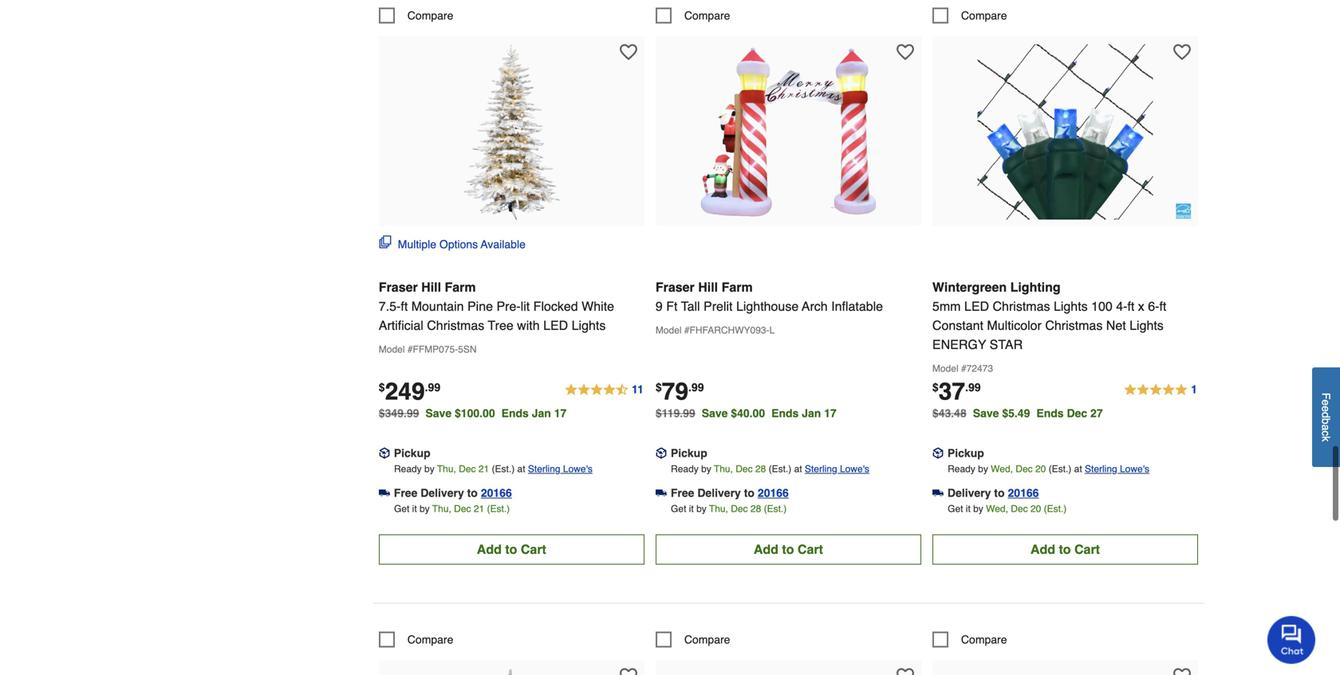 Task type: locate. For each thing, give the bounding box(es) containing it.
fraser up 7.5-
[[379, 279, 418, 294]]

multiple options available link
[[379, 235, 526, 252]]

17
[[554, 406, 567, 419], [824, 406, 837, 419]]

ends jan 17 element right $40.00
[[772, 406, 843, 419]]

hill up prelit
[[698, 279, 718, 294]]

delivery up get it by thu, dec 28 (est.)
[[698, 486, 741, 499]]

3 pickup image from the left
[[933, 447, 944, 458]]

0 horizontal spatial cart
[[521, 542, 546, 556]]

2 get from the left
[[671, 503, 686, 514]]

led
[[965, 298, 989, 313], [543, 317, 568, 332]]

model for 7.5-ft mountain pine pre-lit flocked white artificial christmas tree with led lights
[[379, 343, 405, 354]]

20166 button for 21
[[481, 485, 512, 500]]

0 vertical spatial model
[[656, 324, 682, 335]]

ready down $349.99
[[394, 463, 422, 474]]

1 at from the left
[[517, 463, 525, 474]]

2 horizontal spatial ends
[[1037, 406, 1064, 419]]

jan for $349.99 save $100.00 ends jan 17
[[532, 406, 551, 419]]

0 horizontal spatial add to cart
[[477, 542, 546, 556]]

1 horizontal spatial add
[[754, 542, 779, 556]]

2 free from the left
[[671, 486, 694, 499]]

0 horizontal spatial 20166 button
[[481, 485, 512, 500]]

farm for prelit
[[722, 279, 753, 294]]

21
[[479, 463, 489, 474], [474, 503, 484, 514]]

2 delivery from the left
[[698, 486, 741, 499]]

heart outline image
[[897, 43, 914, 60], [1174, 43, 1191, 60], [620, 667, 637, 676], [1174, 667, 1191, 676]]

add to cart down the get it by thu, dec 21 (est.) in the bottom of the page
[[477, 542, 546, 556]]

2 horizontal spatial add to cart button
[[933, 534, 1198, 564]]

jan
[[532, 406, 551, 419], [802, 406, 821, 419]]

2 horizontal spatial at
[[1074, 463, 1082, 474]]

at
[[517, 463, 525, 474], [794, 463, 802, 474], [1074, 463, 1082, 474]]

2 horizontal spatial $
[[933, 380, 939, 393]]

e up b
[[1320, 406, 1333, 413]]

.99 inside $ 79 .99
[[689, 380, 704, 393]]

actual price $37.99 element
[[933, 377, 981, 405]]

jan right $40.00
[[802, 406, 821, 419]]

$ right 11
[[656, 380, 662, 393]]

21 up the get it by thu, dec 21 (est.) in the bottom of the page
[[479, 463, 489, 474]]

2 horizontal spatial pickup
[[948, 446, 984, 459]]

farm for pine
[[445, 279, 476, 294]]

.99 down 'ffmp075-'
[[425, 380, 441, 393]]

ready down $119.99 on the bottom of page
[[671, 463, 699, 474]]

0 vertical spatial led
[[965, 298, 989, 313]]

0 horizontal spatial sterling
[[528, 463, 561, 474]]

ft inside fraser hill farm 7.5-ft mountain pine pre-lit flocked white artificial christmas tree with led lights
[[401, 298, 408, 313]]

jan for $119.99 save $40.00 ends jan 17
[[802, 406, 821, 419]]

get it by thu, dec 21 (est.)
[[394, 503, 510, 514]]

add to cart button down the get it by thu, dec 21 (est.) in the bottom of the page
[[379, 534, 645, 564]]

lights for 7.5-ft mountain pine pre-lit flocked white artificial christmas tree with led lights
[[572, 317, 606, 332]]

save left $40.00
[[702, 406, 728, 419]]

2 pickup image from the left
[[656, 447, 667, 458]]

6-
[[1148, 298, 1160, 313]]

save
[[426, 406, 452, 419], [702, 406, 728, 419], [973, 406, 999, 419]]

free delivery to 20166 up get it by thu, dec 28 (est.)
[[671, 486, 789, 499]]

20 up 'get it by wed, dec 20 (est.)'
[[1036, 463, 1046, 474]]

sterling for get it by wed, dec 20 (est.)
[[1085, 463, 1118, 474]]

add to cart down get it by thu, dec 28 (est.)
[[754, 542, 823, 556]]

1 horizontal spatial pickup
[[671, 446, 708, 459]]

fraser for ft
[[656, 279, 695, 294]]

1 17 from the left
[[554, 406, 567, 419]]

2 20166 from the left
[[758, 486, 789, 499]]

0 horizontal spatial add to cart button
[[379, 534, 645, 564]]

hill inside fraser hill farm 7.5-ft mountain pine pre-lit flocked white artificial christmas tree with led lights
[[421, 279, 441, 294]]

20166 button for 20
[[1008, 485, 1039, 500]]

1 vertical spatial model
[[379, 343, 405, 354]]

lighthouse
[[736, 298, 799, 313]]

(est.) down ready by thu, dec 21 (est.) at sterling lowe's
[[487, 503, 510, 514]]

model down ft
[[656, 324, 682, 335]]

ft left the x
[[1128, 298, 1135, 313]]

2 horizontal spatial add to cart
[[1031, 542, 1100, 556]]

3 ft from the left
[[1160, 298, 1167, 313]]

add down 'get it by wed, dec 20 (est.)'
[[1031, 542, 1056, 556]]

farm up prelit
[[722, 279, 753, 294]]

2 horizontal spatial save
[[973, 406, 999, 419]]

20166 button down ready by thu, dec 21 (est.) at sterling lowe's
[[481, 485, 512, 500]]

with
[[517, 317, 540, 332]]

2 fraser from the left
[[656, 279, 695, 294]]

20
[[1036, 463, 1046, 474], [1031, 503, 1041, 514]]

pine
[[468, 298, 493, 313]]

0 horizontal spatial farm
[[445, 279, 476, 294]]

3 get from the left
[[948, 503, 963, 514]]

sterling down savings save $100.00 element
[[528, 463, 561, 474]]

led down 'flocked'
[[543, 317, 568, 332]]

# for fraser hill farm 7.5-ft mountain pine pre-lit flocked white artificial christmas tree with led lights
[[408, 343, 413, 354]]

dec
[[1067, 406, 1088, 419], [459, 463, 476, 474], [736, 463, 753, 474], [1016, 463, 1033, 474], [454, 503, 471, 514], [731, 503, 748, 514], [1011, 503, 1028, 514]]

2 horizontal spatial 20166 button
[[1008, 485, 1039, 500]]

by up the get it by thu, dec 21 (est.) in the bottom of the page
[[424, 463, 435, 474]]

1 horizontal spatial model
[[656, 324, 682, 335]]

free
[[394, 486, 418, 499], [671, 486, 694, 499]]

1 sterling from the left
[[528, 463, 561, 474]]

1 it from the left
[[412, 503, 417, 514]]

$ inside $ 79 .99
[[656, 380, 662, 393]]

20166 button
[[481, 485, 512, 500], [758, 485, 789, 500], [1008, 485, 1039, 500]]

0 horizontal spatial lowe's
[[563, 463, 593, 474]]

at down savings save $100.00 element
[[517, 463, 525, 474]]

0 vertical spatial wed,
[[991, 463, 1013, 474]]

ready by wed, dec 20 (est.) at sterling lowe's
[[948, 463, 1150, 474]]

3 add to cart from the left
[[1031, 542, 1100, 556]]

2 vertical spatial model
[[933, 362, 959, 374]]

wed,
[[991, 463, 1013, 474], [986, 503, 1008, 514]]

2 horizontal spatial #
[[961, 362, 967, 374]]

28
[[755, 463, 766, 474], [751, 503, 761, 514]]

2 horizontal spatial it
[[966, 503, 971, 514]]

free up get it by thu, dec 28 (est.)
[[671, 486, 694, 499]]

1 horizontal spatial 20166 button
[[758, 485, 789, 500]]

1 horizontal spatial cart
[[798, 542, 823, 556]]

# up $ 37 .99
[[961, 362, 967, 374]]

1 horizontal spatial $
[[656, 380, 662, 393]]

ready for ready by thu, dec 21 (est.) at sterling lowe's
[[394, 463, 422, 474]]

0 horizontal spatial free delivery to 20166
[[394, 486, 512, 499]]

0 horizontal spatial model
[[379, 343, 405, 354]]

0 horizontal spatial ready
[[394, 463, 422, 474]]

.99
[[425, 380, 441, 393], [689, 380, 704, 393], [965, 380, 981, 393]]

by down delivery to 20166
[[973, 503, 984, 514]]

at down ends dec 27 element
[[1074, 463, 1082, 474]]

energy
[[933, 337, 986, 351]]

1 horizontal spatial ends
[[772, 406, 799, 419]]

sterling lowe's button for ready by thu, dec 21 (est.) at sterling lowe's
[[528, 461, 593, 477]]

1 get from the left
[[394, 503, 410, 514]]

1 horizontal spatial it
[[689, 503, 694, 514]]

1 pickup from the left
[[394, 446, 431, 459]]

model # 72473
[[933, 362, 993, 374]]

to up get it by thu, dec 28 (est.)
[[744, 486, 755, 499]]

3 pickup from the left
[[948, 446, 984, 459]]

3 at from the left
[[1074, 463, 1082, 474]]

$349.99
[[379, 406, 419, 419]]

79
[[662, 377, 689, 405]]

1 button
[[1124, 380, 1198, 399]]

1 vertical spatial led
[[543, 317, 568, 332]]

sterling for get it by thu, dec 21 (est.)
[[528, 463, 561, 474]]

lowe's for ready by thu, dec 28 (est.) at sterling lowe's
[[840, 463, 870, 474]]

5005504513 element
[[656, 631, 730, 647]]

3 ready from the left
[[948, 463, 976, 474]]

delivery
[[421, 486, 464, 499], [698, 486, 741, 499], [948, 486, 991, 499]]

20166 button for 28
[[758, 485, 789, 500]]

christmas
[[993, 298, 1050, 313], [427, 317, 485, 332], [1045, 317, 1103, 332]]

1 horizontal spatial ft
[[1128, 298, 1135, 313]]

$ for 249
[[379, 380, 385, 393]]

$ inside $ 249 .99
[[379, 380, 385, 393]]

compare inside 5013244227 element
[[961, 633, 1007, 646]]

1 ft from the left
[[401, 298, 408, 313]]

get for get it by thu, dec 28 (est.)
[[671, 503, 686, 514]]

2 $ from the left
[[656, 380, 662, 393]]

to up 'get it by wed, dec 20 (est.)'
[[994, 486, 1005, 499]]

1 jan from the left
[[532, 406, 551, 419]]

3 truck filled image from the left
[[933, 487, 944, 498]]

0 horizontal spatial truck filled image
[[379, 487, 390, 498]]

fraser up ft
[[656, 279, 695, 294]]

lighting
[[1011, 279, 1061, 294]]

0 horizontal spatial get
[[394, 503, 410, 514]]

hill inside fraser hill farm 9 ft tall prelit lighthouse arch inflatable
[[698, 279, 718, 294]]

2 lowe's from the left
[[840, 463, 870, 474]]

0 horizontal spatial $
[[379, 380, 385, 393]]

prelit
[[704, 298, 733, 313]]

2 farm from the left
[[722, 279, 753, 294]]

(est.) down savings save $100.00 element
[[492, 463, 515, 474]]

lights left 100
[[1054, 298, 1088, 313]]

0 vertical spatial 20
[[1036, 463, 1046, 474]]

2 horizontal spatial get
[[948, 503, 963, 514]]

truck filled image
[[379, 487, 390, 498], [656, 487, 667, 498], [933, 487, 944, 498]]

sterling
[[528, 463, 561, 474], [805, 463, 837, 474], [1085, 463, 1118, 474]]

$ up was price $43.48 element
[[933, 380, 939, 393]]

0 horizontal spatial pickup
[[394, 446, 431, 459]]

$ 37 .99
[[933, 377, 981, 405]]

lights down white
[[572, 317, 606, 332]]

2 jan from the left
[[802, 406, 821, 419]]

1 fraser from the left
[[379, 279, 418, 294]]

1 add to cart button from the left
[[379, 534, 645, 564]]

compare for 5013244227 element
[[961, 633, 1007, 646]]

2 20166 button from the left
[[758, 485, 789, 500]]

1 horizontal spatial lowe's
[[840, 463, 870, 474]]

fraser hill farm 7.5-ft mountain pine pre-lit flocked white artificial christmas tree with led lights image
[[424, 43, 599, 219]]

2 add to cart button from the left
[[656, 534, 921, 564]]

3 save from the left
[[973, 406, 999, 419]]

20166 button down ready by thu, dec 28 (est.) at sterling lowe's
[[758, 485, 789, 500]]

sterling down 27
[[1085, 463, 1118, 474]]

0 vertical spatial #
[[684, 324, 690, 335]]

lit
[[521, 298, 530, 313]]

compare inside 5006194007 element
[[961, 8, 1007, 21]]

wed, up delivery to 20166
[[991, 463, 1013, 474]]

2 free delivery to 20166 from the left
[[671, 486, 789, 499]]

pickup image
[[379, 447, 390, 458], [656, 447, 667, 458], [933, 447, 944, 458]]

to down the get it by thu, dec 21 (est.) in the bottom of the page
[[505, 542, 517, 556]]

pickup image down '$43.48' at the bottom of the page
[[933, 447, 944, 458]]

to up the get it by thu, dec 21 (est.) in the bottom of the page
[[467, 486, 478, 499]]

sterling lowe's button for ready by wed, dec 20 (est.) at sterling lowe's
[[1085, 461, 1150, 477]]

2 add from the left
[[754, 542, 779, 556]]

truck filled image for get it by thu, dec 21 (est.)
[[379, 487, 390, 498]]

2 horizontal spatial ft
[[1160, 298, 1167, 313]]

.99 inside $ 249 .99
[[425, 380, 441, 393]]

delivery to 20166
[[948, 486, 1039, 499]]

0 horizontal spatial delivery
[[421, 486, 464, 499]]

1 truck filled image from the left
[[379, 487, 390, 498]]

2 .99 from the left
[[689, 380, 704, 393]]

0 horizontal spatial 17
[[554, 406, 567, 419]]

save for 249
[[426, 406, 452, 419]]

1 horizontal spatial free
[[671, 486, 694, 499]]

at for thu, dec 28
[[794, 463, 802, 474]]

1 20166 button from the left
[[481, 485, 512, 500]]

1 horizontal spatial add to cart button
[[656, 534, 921, 564]]

e up d
[[1320, 400, 1333, 406]]

0 vertical spatial 21
[[479, 463, 489, 474]]

free delivery to 20166 for thu, dec 21
[[394, 486, 512, 499]]

add down the get it by thu, dec 21 (est.) in the bottom of the page
[[477, 542, 502, 556]]

ends dec 27 element
[[1037, 406, 1110, 419]]

ready
[[394, 463, 422, 474], [671, 463, 699, 474], [948, 463, 976, 474]]

1 $ from the left
[[379, 380, 385, 393]]

1 sterling lowe's button from the left
[[528, 461, 593, 477]]

ends right $40.00
[[772, 406, 799, 419]]

ends jan 17 element
[[502, 406, 573, 419], [772, 406, 843, 419]]

pickup image down $119.99 on the bottom of page
[[656, 447, 667, 458]]

.99 inside $ 37 .99
[[965, 380, 981, 393]]

by
[[424, 463, 435, 474], [701, 463, 711, 474], [978, 463, 988, 474], [420, 503, 430, 514], [697, 503, 707, 514], [973, 503, 984, 514]]

1 free from the left
[[394, 486, 418, 499]]

2 sterling lowe's button from the left
[[805, 461, 870, 477]]

.99 down 72473
[[965, 380, 981, 393]]

0 horizontal spatial add
[[477, 542, 502, 556]]

inflatable
[[831, 298, 883, 313]]

ends jan 17 element for $119.99 save $40.00 ends jan 17
[[772, 406, 843, 419]]

get for get it by thu, dec 21 (est.)
[[394, 503, 410, 514]]

pickup down '$43.48' at the bottom of the page
[[948, 446, 984, 459]]

multicolor
[[987, 317, 1042, 332]]

sterling lowe's button
[[528, 461, 593, 477], [805, 461, 870, 477], [1085, 461, 1150, 477]]

1 horizontal spatial 17
[[824, 406, 837, 419]]

20166 for thu, dec 28
[[758, 486, 789, 499]]

farm inside fraser hill farm 9 ft tall prelit lighthouse arch inflatable
[[722, 279, 753, 294]]

3 cart from the left
[[1075, 542, 1100, 556]]

0 horizontal spatial save
[[426, 406, 452, 419]]

delivery up 'get it by wed, dec 20 (est.)'
[[948, 486, 991, 499]]

2 horizontal spatial pickup image
[[933, 447, 944, 458]]

$ for 37
[[933, 380, 939, 393]]

$ inside $ 37 .99
[[933, 380, 939, 393]]

star
[[990, 337, 1023, 351]]

20166 down ready by thu, dec 21 (est.) at sterling lowe's
[[481, 486, 512, 499]]

1 horizontal spatial delivery
[[698, 486, 741, 499]]

1
[[1191, 382, 1198, 395]]

2 horizontal spatial cart
[[1075, 542, 1100, 556]]

.99 for 79
[[689, 380, 704, 393]]

1 ends jan 17 element from the left
[[502, 406, 573, 419]]

net
[[1106, 317, 1126, 332]]

3 sterling lowe's button from the left
[[1085, 461, 1150, 477]]

fhfarchwy093-
[[690, 324, 770, 335]]

free delivery to 20166
[[394, 486, 512, 499], [671, 486, 789, 499]]

sterling lowe's button for ready by thu, dec 28 (est.) at sterling lowe's
[[805, 461, 870, 477]]

20166 button up 'get it by wed, dec 20 (est.)'
[[1008, 485, 1039, 500]]

1 horizontal spatial ready
[[671, 463, 699, 474]]

led inside wintergreen lighting 5mm led christmas lights 100 4-ft x 6-ft constant multicolor christmas net lights energy star
[[965, 298, 989, 313]]

3 .99 from the left
[[965, 380, 981, 393]]

1 horizontal spatial jan
[[802, 406, 821, 419]]

1 vertical spatial 20
[[1031, 503, 1041, 514]]

$100.00
[[455, 406, 495, 419]]

ends jan 17 element right $100.00
[[502, 406, 573, 419]]

1 20166 from the left
[[481, 486, 512, 499]]

jan right $100.00
[[532, 406, 551, 419]]

(est.)
[[492, 463, 515, 474], [769, 463, 792, 474], [1049, 463, 1072, 474], [487, 503, 510, 514], [764, 503, 787, 514], [1044, 503, 1067, 514]]

1 save from the left
[[426, 406, 452, 419]]

savings save $40.00 element
[[702, 406, 843, 419]]

free delivery to 20166 up the get it by thu, dec 21 (est.) in the bottom of the page
[[394, 486, 512, 499]]

fraser inside fraser hill farm 9 ft tall prelit lighthouse arch inflatable
[[656, 279, 695, 294]]

1 hill from the left
[[421, 279, 441, 294]]

$
[[379, 380, 385, 393], [656, 380, 662, 393], [933, 380, 939, 393]]

thu,
[[437, 463, 456, 474], [714, 463, 733, 474], [432, 503, 451, 514], [709, 503, 728, 514]]

ft right the x
[[1160, 298, 1167, 313]]

2 horizontal spatial 20166
[[1008, 486, 1039, 499]]

1 horizontal spatial heart outline image
[[897, 667, 914, 676]]

# down tall
[[684, 324, 690, 335]]

model up '37'
[[933, 362, 959, 374]]

2 truck filled image from the left
[[656, 487, 667, 498]]

9
[[656, 298, 663, 313]]

3 lowe's from the left
[[1120, 463, 1150, 474]]

lowe's for ready by wed, dec 20 (est.) at sterling lowe's
[[1120, 463, 1150, 474]]

0 horizontal spatial free
[[394, 486, 418, 499]]

farm inside fraser hill farm 7.5-ft mountain pine pre-lit flocked white artificial christmas tree with led lights
[[445, 279, 476, 294]]

lights down the x
[[1130, 317, 1164, 332]]

1 horizontal spatial add to cart
[[754, 542, 823, 556]]

sterling down savings save $40.00 element
[[805, 463, 837, 474]]

wintergreen lighting 5mm led christmas lights 100 4-ft x 6-ft constant multicolor christmas net lights energy star image
[[978, 43, 1153, 219]]

led down wintergreen on the top right
[[965, 298, 989, 313]]

1 horizontal spatial truck filled image
[[656, 487, 667, 498]]

cart
[[521, 542, 546, 556], [798, 542, 823, 556], [1075, 542, 1100, 556]]

1 pickup image from the left
[[379, 447, 390, 458]]

28 up get it by thu, dec 28 (est.)
[[755, 463, 766, 474]]

5013033611 element
[[379, 631, 453, 647]]

1 horizontal spatial pickup image
[[656, 447, 667, 458]]

pickup for ready by wed, dec 20 (est.) at sterling lowe's
[[948, 446, 984, 459]]

21 down ready by thu, dec 21 (est.) at sterling lowe's
[[474, 503, 484, 514]]

17 for $349.99 save $100.00 ends jan 17
[[554, 406, 567, 419]]

0 horizontal spatial at
[[517, 463, 525, 474]]

0 horizontal spatial jan
[[532, 406, 551, 419]]

pickup
[[394, 446, 431, 459], [671, 446, 708, 459], [948, 446, 984, 459]]

1 horizontal spatial farm
[[722, 279, 753, 294]]

compare inside 5013033611 element
[[408, 633, 453, 646]]

multiple options available
[[398, 237, 526, 250]]

1 lowe's from the left
[[563, 463, 593, 474]]

2 horizontal spatial .99
[[965, 380, 981, 393]]

at for thu, dec 21
[[517, 463, 525, 474]]

3 20166 button from the left
[[1008, 485, 1039, 500]]

get
[[394, 503, 410, 514], [671, 503, 686, 514], [948, 503, 963, 514]]

3 ends from the left
[[1037, 406, 1064, 419]]

2 ends jan 17 element from the left
[[772, 406, 843, 419]]

save down $ 249 .99 on the bottom
[[426, 406, 452, 419]]

1 horizontal spatial 20166
[[758, 486, 789, 499]]

1 delivery from the left
[[421, 486, 464, 499]]

at for wed, dec 20
[[1074, 463, 1082, 474]]

chat invite button image
[[1268, 616, 1316, 665]]

2 sterling from the left
[[805, 463, 837, 474]]

2 it from the left
[[689, 503, 694, 514]]

# for fraser hill farm 9 ft tall prelit lighthouse arch inflatable
[[684, 324, 690, 335]]

0 horizontal spatial hill
[[421, 279, 441, 294]]

3 sterling from the left
[[1085, 463, 1118, 474]]

1 horizontal spatial hill
[[698, 279, 718, 294]]

0 horizontal spatial it
[[412, 503, 417, 514]]

compare inside the 5014833509 element
[[684, 8, 730, 21]]

energy star qualified image
[[1176, 202, 1192, 218]]

ends for 249
[[502, 406, 529, 419]]

2 save from the left
[[702, 406, 728, 419]]

0 horizontal spatial .99
[[425, 380, 441, 393]]

2 pickup from the left
[[671, 446, 708, 459]]

compare inside the 5005504513 element
[[684, 633, 730, 646]]

1 horizontal spatial free delivery to 20166
[[671, 486, 789, 499]]

20166 down ready by thu, dec 28 (est.) at sterling lowe's
[[758, 486, 789, 499]]

model down artificial
[[379, 343, 405, 354]]

heart outline image
[[620, 43, 637, 60], [897, 667, 914, 676]]

ready up delivery to 20166
[[948, 463, 976, 474]]

2 horizontal spatial sterling lowe's button
[[1085, 461, 1150, 477]]

1 horizontal spatial ends jan 17 element
[[772, 406, 843, 419]]

.99 for 37
[[965, 380, 981, 393]]

2 hill from the left
[[698, 279, 718, 294]]

farm up pine at the top left
[[445, 279, 476, 294]]

flocked
[[534, 298, 578, 313]]

save left $5.49
[[973, 406, 999, 419]]

2 vertical spatial #
[[961, 362, 967, 374]]

2 17 from the left
[[824, 406, 837, 419]]

1 horizontal spatial led
[[965, 298, 989, 313]]

1 ready from the left
[[394, 463, 422, 474]]

wintergreen
[[933, 279, 1007, 294]]

savings save $100.00 element
[[426, 406, 573, 419]]

savings save $5.49 element
[[973, 406, 1110, 419]]

constant
[[933, 317, 984, 332]]

fraser inside fraser hill farm 7.5-ft mountain pine pre-lit flocked white artificial christmas tree with led lights
[[379, 279, 418, 294]]

1 free delivery to 20166 from the left
[[394, 486, 512, 499]]

ft
[[401, 298, 408, 313], [1128, 298, 1135, 313], [1160, 298, 1167, 313]]

1 horizontal spatial #
[[684, 324, 690, 335]]

compare inside 1001448760 element
[[408, 8, 453, 21]]

ends right $5.49
[[1037, 406, 1064, 419]]

1 horizontal spatial lights
[[1054, 298, 1088, 313]]

$43.48
[[933, 406, 967, 419]]

2 horizontal spatial sterling
[[1085, 463, 1118, 474]]

2 horizontal spatial lowe's
[[1120, 463, 1150, 474]]

1 horizontal spatial sterling
[[805, 463, 837, 474]]

to down 'get it by wed, dec 20 (est.)'
[[1059, 542, 1071, 556]]

2 ready from the left
[[671, 463, 699, 474]]

1 .99 from the left
[[425, 380, 441, 393]]

ends right $100.00
[[502, 406, 529, 419]]

0 vertical spatial heart outline image
[[620, 43, 637, 60]]

christmas inside fraser hill farm 7.5-ft mountain pine pre-lit flocked white artificial christmas tree with led lights
[[427, 317, 485, 332]]

dec up get it by thu, dec 28 (est.)
[[736, 463, 753, 474]]

0 horizontal spatial lights
[[572, 317, 606, 332]]

pickup down $119.99 on the bottom of page
[[671, 446, 708, 459]]

3 add to cart button from the left
[[933, 534, 1198, 564]]

dec up delivery to 20166
[[1016, 463, 1033, 474]]

1 vertical spatial #
[[408, 343, 413, 354]]

0 horizontal spatial fraser
[[379, 279, 418, 294]]

fraser
[[379, 279, 418, 294], [656, 279, 695, 294]]

1 horizontal spatial at
[[794, 463, 802, 474]]

add to cart
[[477, 542, 546, 556], [754, 542, 823, 556], [1031, 542, 1100, 556]]

0 horizontal spatial sterling lowe's button
[[528, 461, 593, 477]]

0 horizontal spatial ends jan 17 element
[[502, 406, 573, 419]]

model
[[656, 324, 682, 335], [379, 343, 405, 354], [933, 362, 959, 374]]

3 delivery from the left
[[948, 486, 991, 499]]

lowe's
[[563, 463, 593, 474], [840, 463, 870, 474], [1120, 463, 1150, 474]]

0 horizontal spatial ends
[[502, 406, 529, 419]]

delivery up the get it by thu, dec 21 (est.) in the bottom of the page
[[421, 486, 464, 499]]

20 down ready by wed, dec 20 (est.) at sterling lowe's
[[1031, 503, 1041, 514]]

at down savings save $40.00 element
[[794, 463, 802, 474]]

3 $ from the left
[[933, 380, 939, 393]]

2 horizontal spatial model
[[933, 362, 959, 374]]

add to cart button
[[379, 534, 645, 564], [656, 534, 921, 564], [933, 534, 1198, 564]]

1 e from the top
[[1320, 400, 1333, 406]]

f
[[1320, 393, 1333, 400]]

model # ffmp075-5sn
[[379, 343, 477, 354]]

free up the get it by thu, dec 21 (est.) in the bottom of the page
[[394, 486, 418, 499]]

1 horizontal spatial get
[[671, 503, 686, 514]]

11
[[632, 382, 644, 395]]

2 at from the left
[[794, 463, 802, 474]]

(est.) down ready by thu, dec 28 (est.) at sterling lowe's
[[764, 503, 787, 514]]

2 ft from the left
[[1128, 298, 1135, 313]]

2 horizontal spatial add
[[1031, 542, 1056, 556]]

(est.) down ends dec 27 element
[[1049, 463, 1072, 474]]

0 horizontal spatial #
[[408, 343, 413, 354]]

2 horizontal spatial truck filled image
[[933, 487, 944, 498]]

l
[[770, 324, 775, 335]]

lights inside fraser hill farm 7.5-ft mountain pine pre-lit flocked white artificial christmas tree with led lights
[[572, 317, 606, 332]]

1 farm from the left
[[445, 279, 476, 294]]

thu, up the get it by thu, dec 21 (est.) in the bottom of the page
[[437, 463, 456, 474]]

1 ends from the left
[[502, 406, 529, 419]]

$40.00
[[731, 406, 765, 419]]

3 it from the left
[[966, 503, 971, 514]]

0 horizontal spatial 20166
[[481, 486, 512, 499]]

f e e d b a c k button
[[1312, 368, 1340, 468]]

28 down ready by thu, dec 28 (est.) at sterling lowe's
[[751, 503, 761, 514]]



Task type: describe. For each thing, give the bounding box(es) containing it.
model # fhfarchwy093-l
[[656, 324, 775, 335]]

compare for the 5014833509 element
[[684, 8, 730, 21]]

0 vertical spatial 28
[[755, 463, 766, 474]]

compare for 1001448760 element
[[408, 8, 453, 21]]

artificial
[[379, 317, 424, 332]]

a
[[1320, 425, 1333, 431]]

free for get it by thu, dec 28 (est.)
[[671, 486, 694, 499]]

dec up the get it by thu, dec 21 (est.) in the bottom of the page
[[459, 463, 476, 474]]

k
[[1320, 437, 1333, 442]]

it for thu, dec 21
[[412, 503, 417, 514]]

1001448760 element
[[379, 7, 453, 23]]

model for 5mm led christmas lights 100 4-ft x 6-ft constant multicolor christmas net lights energy star
[[933, 362, 959, 374]]

1 cart from the left
[[521, 542, 546, 556]]

pickup for ready by thu, dec 21 (est.) at sterling lowe's
[[394, 446, 431, 459]]

ffmp075-
[[413, 343, 458, 354]]

27
[[1091, 406, 1103, 419]]

available
[[481, 237, 526, 250]]

$43.48 save $5.49 ends dec 27
[[933, 406, 1103, 419]]

72473
[[967, 362, 993, 374]]

wintergreen lighting 5mm led christmas lights 100 4-ft x 6-ft constant multicolor christmas net lights energy star
[[933, 279, 1167, 351]]

11 button
[[564, 380, 645, 399]]

2 cart from the left
[[798, 542, 823, 556]]

lights for 5mm led christmas lights 100 4-ft x 6-ft constant multicolor christmas net lights energy star
[[1130, 317, 1164, 332]]

lowe's for ready by thu, dec 21 (est.) at sterling lowe's
[[563, 463, 593, 474]]

5006194007 element
[[933, 7, 1007, 23]]

compare for 5006194007 element
[[961, 8, 1007, 21]]

(est.) down savings save $40.00 element
[[769, 463, 792, 474]]

truck filled image for get it by thu, dec 28 (est.)
[[656, 487, 667, 498]]

get it by thu, dec 28 (est.)
[[671, 503, 787, 514]]

1 vertical spatial wed,
[[986, 503, 1008, 514]]

1 vertical spatial heart outline image
[[897, 667, 914, 676]]

ready by thu, dec 21 (est.) at sterling lowe's
[[394, 463, 593, 474]]

model for 9 ft tall prelit lighthouse arch inflatable
[[656, 324, 682, 335]]

1 add from the left
[[477, 542, 502, 556]]

dec left 27
[[1067, 406, 1088, 419]]

thu, down ready by thu, dec 28 (est.) at sterling lowe's
[[709, 503, 728, 514]]

37
[[939, 377, 965, 405]]

5014833509 element
[[656, 7, 730, 23]]

get it by wed, dec 20 (est.)
[[948, 503, 1067, 514]]

truck filled image for get it by wed, dec 20 (est.)
[[933, 487, 944, 498]]

get for get it by wed, dec 20 (est.)
[[948, 503, 963, 514]]

5 stars image
[[1124, 380, 1198, 399]]

mountain
[[411, 298, 464, 313]]

c
[[1320, 431, 1333, 437]]

was price $119.99 element
[[656, 402, 702, 419]]

x
[[1138, 298, 1145, 313]]

white
[[582, 298, 614, 313]]

2 ends from the left
[[772, 406, 799, 419]]

2 e from the top
[[1320, 406, 1333, 413]]

by down ready by thu, dec 21 (est.) at sterling lowe's
[[420, 503, 430, 514]]

thu, down ready by thu, dec 21 (est.) at sterling lowe's
[[432, 503, 451, 514]]

arch
[[802, 298, 828, 313]]

ends for 37
[[1037, 406, 1064, 419]]

by up delivery to 20166
[[978, 463, 988, 474]]

it for wed, dec 20
[[966, 503, 971, 514]]

4.5 stars image
[[564, 380, 645, 399]]

was price $349.99 element
[[379, 402, 426, 419]]

$349.99 save $100.00 ends jan 17
[[379, 406, 567, 419]]

compare for the 5005504513 element
[[684, 633, 730, 646]]

3 add from the left
[[1031, 542, 1056, 556]]

was price $43.48 element
[[933, 402, 973, 419]]

$5.49
[[1002, 406, 1030, 419]]

1 add to cart from the left
[[477, 542, 546, 556]]

$119.99
[[656, 406, 696, 419]]

multiple
[[398, 237, 436, 250]]

ends jan 17 element for $349.99 save $100.00 ends jan 17
[[502, 406, 573, 419]]

by up get it by thu, dec 28 (est.)
[[701, 463, 711, 474]]

d
[[1320, 413, 1333, 419]]

pickup image for ready by wed, dec 20 (est.) at sterling lowe's
[[933, 447, 944, 458]]

actual price $79.99 element
[[656, 377, 704, 405]]

20166 for thu, dec 21
[[481, 486, 512, 499]]

christmas down 100
[[1045, 317, 1103, 332]]

1 vertical spatial 28
[[751, 503, 761, 514]]

sterling for get it by thu, dec 28 (est.)
[[805, 463, 837, 474]]

ft
[[666, 298, 678, 313]]

fraser hill farm 10-ft alaskan flocked pre-lit flocked white artificial christmas tree with incandescent lights image
[[424, 668, 599, 676]]

wintergreen lighting5mm led christmas lights 100 4-ft x 6-ft constant multicolor christmas net lights energy star element
[[933, 35, 1198, 225]]

pickup for ready by thu, dec 28 (est.) at sterling lowe's
[[671, 446, 708, 459]]

$119.99 save $40.00 ends jan 17
[[656, 406, 837, 419]]

2 add to cart from the left
[[754, 542, 823, 556]]

7.5-
[[379, 298, 401, 313]]

0 horizontal spatial heart outline image
[[620, 43, 637, 60]]

4-
[[1116, 298, 1128, 313]]

compare for 5013033611 element
[[408, 633, 453, 646]]

5013244227 element
[[933, 631, 1007, 647]]

5sn
[[458, 343, 477, 354]]

ready by thu, dec 28 (est.) at sterling lowe's
[[671, 463, 870, 474]]

fraser hill farm 9 ft tall prelit lighthouse arch inflatable
[[656, 279, 883, 313]]

17 for $119.99 save $40.00 ends jan 17
[[824, 406, 837, 419]]

actual price $249.99 element
[[379, 377, 441, 405]]

pickup image for ready by thu, dec 28 (est.) at sterling lowe's
[[656, 447, 667, 458]]

fraser hill farm 7.5-ft mountain pine pre-lit flocked white artificial christmas tree with led lights
[[379, 279, 614, 332]]

b
[[1320, 419, 1333, 425]]

$ 249 .99
[[379, 377, 441, 405]]

249
[[385, 377, 425, 405]]

delivery for thu, dec 21
[[421, 486, 464, 499]]

dec down ready by thu, dec 28 (est.) at sterling lowe's
[[731, 503, 748, 514]]

3 20166 from the left
[[1008, 486, 1039, 499]]

hill for mountain
[[421, 279, 441, 294]]

tall
[[681, 298, 700, 313]]

.99 for 249
[[425, 380, 441, 393]]

by down ready by thu, dec 28 (est.) at sterling lowe's
[[697, 503, 707, 514]]

thu, up get it by thu, dec 28 (est.)
[[714, 463, 733, 474]]

1 vertical spatial 21
[[474, 503, 484, 514]]

# for wintergreen lighting 5mm led christmas lights 100 4-ft x 6-ft constant multicolor christmas net lights energy star
[[961, 362, 967, 374]]

dec down ready by thu, dec 21 (est.) at sterling lowe's
[[454, 503, 471, 514]]

ready for ready by thu, dec 28 (est.) at sterling lowe's
[[671, 463, 699, 474]]

christmas up 'multicolor'
[[993, 298, 1050, 313]]

$ for 79
[[656, 380, 662, 393]]

save for 37
[[973, 406, 999, 419]]

free delivery to 20166 for thu, dec 28
[[671, 486, 789, 499]]

ready for ready by wed, dec 20 (est.) at sterling lowe's
[[948, 463, 976, 474]]

f e e d b a c k
[[1320, 393, 1333, 442]]

tree
[[488, 317, 514, 332]]

free for get it by thu, dec 21 (est.)
[[394, 486, 418, 499]]

delivery for thu, dec 28
[[698, 486, 741, 499]]

100
[[1092, 298, 1113, 313]]

dec down delivery to 20166
[[1011, 503, 1028, 514]]

to down get it by thu, dec 28 (est.)
[[782, 542, 794, 556]]

fraser hill farm 9 ft tall prelit lighthouse arch inflatable image
[[701, 43, 876, 219]]

$ 79 .99
[[656, 377, 704, 405]]

pickup image for ready by thu, dec 21 (est.) at sterling lowe's
[[379, 447, 390, 458]]

hill for tall
[[698, 279, 718, 294]]

it for thu, dec 28
[[689, 503, 694, 514]]

pre-
[[497, 298, 521, 313]]

5mm
[[933, 298, 961, 313]]

fraser for ft
[[379, 279, 418, 294]]

(est.) down ready by wed, dec 20 (est.) at sterling lowe's
[[1044, 503, 1067, 514]]

options
[[440, 237, 478, 250]]

led inside fraser hill farm 7.5-ft mountain pine pre-lit flocked white artificial christmas tree with led lights
[[543, 317, 568, 332]]



Task type: vqa. For each thing, say whether or not it's contained in the screenshot.
first Sterling from the right
yes



